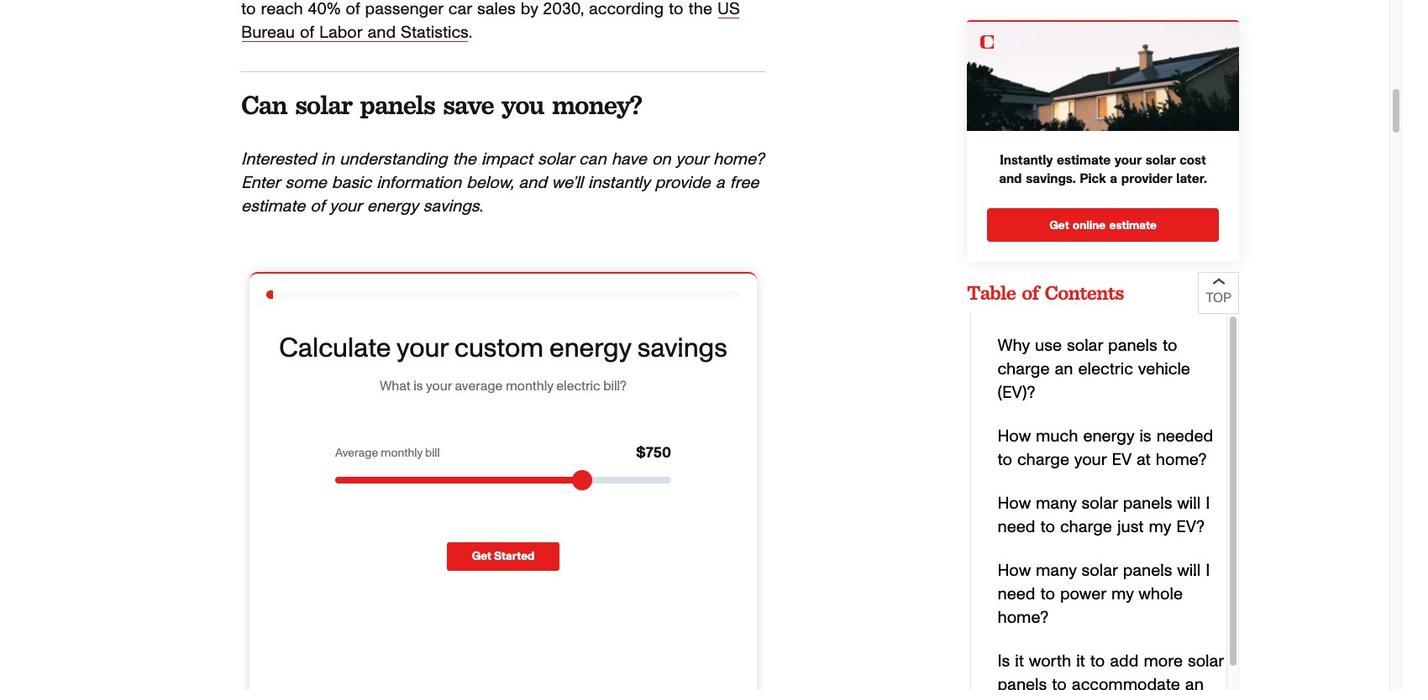 Task type: locate. For each thing, give the bounding box(es) containing it.
us
[[718, 1, 740, 18]]

1 vertical spatial estimate
[[241, 198, 305, 215]]

0 vertical spatial energy
[[367, 198, 418, 215]]

instantly
[[588, 175, 650, 192]]

bureau
[[241, 24, 295, 41]]

2 vertical spatial estimate
[[1110, 221, 1157, 232]]

solar up provider at the top
[[1146, 154, 1176, 168]]

many inside how many solar panels will i need to charge just my ev?
[[1037, 496, 1078, 513]]

1 vertical spatial charge
[[1018, 452, 1070, 469]]

savings. down instantly
[[1027, 173, 1076, 186]]

to left the just
[[1041, 519, 1056, 536]]

the
[[453, 151, 476, 168]]

your left ev
[[1075, 452, 1108, 469]]

1 horizontal spatial and
[[519, 175, 547, 192]]

many down much
[[1037, 496, 1078, 513]]

1 how from the top
[[999, 429, 1032, 445]]

how inside how many solar panels will i need to charge just my ev?
[[999, 496, 1032, 513]]

solar inside why use solar panels to charge an electric vehicle (ev)?
[[1068, 338, 1104, 355]]

many
[[1037, 496, 1078, 513], [1037, 563, 1078, 580]]

panels inside how many solar panels will i need to charge just my ev?
[[1124, 496, 1173, 513]]

basic
[[332, 175, 372, 192]]

savings.
[[1027, 173, 1076, 186], [423, 198, 483, 215]]

a inside interested in understanding the impact solar can have on your home? enter some basic information below, and we'll instantly provide a free estimate of your energy savings.
[[716, 175, 725, 192]]

1 will from the top
[[1178, 496, 1202, 513]]

many up power
[[1037, 563, 1078, 580]]

how
[[999, 429, 1032, 445], [999, 496, 1032, 513], [999, 563, 1032, 580]]

0 vertical spatial i
[[1207, 496, 1211, 513]]

2 horizontal spatial home?
[[1157, 452, 1208, 469]]

0 vertical spatial my
[[1150, 519, 1172, 536]]

panels inside how many solar panels will i need to power my whole home?
[[1124, 563, 1173, 580]]

power
[[1061, 587, 1107, 604]]

panels up the just
[[1124, 496, 1173, 513]]

a inside instantly estimate your solar cost and savings. pick a provider later.
[[1111, 173, 1118, 186]]

how many solar panels will i need to power my whole home? link
[[999, 563, 1211, 627]]

a right pick
[[1111, 173, 1118, 186]]

1 vertical spatial energy
[[1084, 429, 1135, 445]]

it right is
[[1016, 654, 1025, 671]]

energy
[[367, 198, 418, 215], [1084, 429, 1135, 445]]

need inside how many solar panels will i need to charge just my ev?
[[999, 519, 1036, 536]]

how many solar panels will i need to charge just my ev?
[[999, 496, 1211, 536]]

panels inside why use solar panels to charge an electric vehicle (ev)?
[[1109, 338, 1159, 355]]

estimate down enter at the left top of the page
[[241, 198, 305, 215]]

to down the (ev)?
[[999, 452, 1013, 469]]

provider
[[1122, 173, 1173, 186]]

energy down 'information'
[[367, 198, 418, 215]]

your
[[676, 151, 708, 168], [1115, 154, 1142, 168], [329, 198, 362, 215], [1075, 452, 1108, 469]]

you
[[502, 88, 544, 121]]

many inside how many solar panels will i need to power my whole home?
[[1037, 563, 1078, 580]]

of left labor
[[300, 24, 314, 41]]

1 horizontal spatial my
[[1150, 519, 1172, 536]]

2 how from the top
[[999, 496, 1032, 513]]

1 need from the top
[[999, 519, 1036, 536]]

of
[[300, 24, 314, 41], [310, 198, 325, 215], [1022, 281, 1039, 305]]

charge inside how much energy is needed to charge your ev at home?
[[1018, 452, 1070, 469]]

0 vertical spatial will
[[1178, 496, 1202, 513]]

1 horizontal spatial home?
[[999, 610, 1049, 627]]

energy inside interested in understanding the impact solar can have on your home? enter some basic information below, and we'll instantly provide a free estimate of your energy savings.
[[367, 198, 418, 215]]

to up vehicle
[[1164, 338, 1178, 355]]

and down instantly
[[999, 173, 1023, 186]]

panels down is
[[999, 677, 1048, 691]]

your up provide
[[676, 151, 708, 168]]

will inside how many solar panels will i need to charge just my ev?
[[1178, 496, 1202, 513]]

solar up power
[[1083, 563, 1119, 580]]

will
[[1178, 496, 1202, 513], [1178, 563, 1202, 580]]

2 will from the top
[[1178, 563, 1202, 580]]

1 vertical spatial my
[[1112, 587, 1135, 604]]

2 it from the left
[[1077, 654, 1086, 671]]

home? up 'free'
[[714, 151, 764, 168]]

0 vertical spatial savings.
[[1027, 173, 1076, 186]]

home? inside interested in understanding the impact solar can have on your home? enter some basic information below, and we'll instantly provide a free estimate of your energy savings.
[[714, 151, 764, 168]]

panels for how many solar panels will i need to charge just my ev?
[[1124, 496, 1173, 513]]

home? down needed
[[1157, 452, 1208, 469]]

0 horizontal spatial my
[[1112, 587, 1135, 604]]

house with solar panels image
[[967, 22, 1240, 131]]

will inside how many solar panels will i need to power my whole home?
[[1178, 563, 1202, 580]]

of down some
[[310, 198, 325, 215]]

0 horizontal spatial home?
[[714, 151, 764, 168]]

use
[[1036, 338, 1063, 355]]

i for how many solar panels will i need to power my whole home?
[[1207, 563, 1211, 580]]

2 vertical spatial charge
[[1061, 519, 1113, 536]]

to left power
[[1041, 587, 1056, 604]]

0 horizontal spatial and
[[368, 24, 396, 41]]

some
[[285, 175, 327, 192]]

0 vertical spatial estimate
[[1057, 154, 1111, 168]]

my left "whole"
[[1112, 587, 1135, 604]]

1 horizontal spatial energy
[[1084, 429, 1135, 445]]

1 horizontal spatial savings.
[[1027, 173, 1076, 186]]

estimate right online
[[1110, 221, 1157, 232]]

a
[[1111, 173, 1118, 186], [716, 175, 725, 192]]

ev
[[1113, 452, 1132, 469]]

worth
[[1030, 654, 1072, 671]]

my
[[1150, 519, 1172, 536], [1112, 587, 1135, 604]]

of inside the us bureau of labor and statistics
[[300, 24, 314, 41]]

1 many from the top
[[1037, 496, 1078, 513]]

0 vertical spatial home?
[[714, 151, 764, 168]]

will up ev?
[[1178, 496, 1202, 513]]

whole
[[1140, 587, 1184, 604]]

2 many from the top
[[1037, 563, 1078, 580]]

how for how many solar panels will i need to charge just my ev?
[[999, 496, 1032, 513]]

provide
[[655, 175, 711, 192]]

savings. down 'information'
[[423, 198, 483, 215]]

0 vertical spatial many
[[1037, 496, 1078, 513]]

1 horizontal spatial it
[[1077, 654, 1086, 671]]

get
[[1050, 221, 1070, 232]]

(ev)?
[[999, 385, 1036, 402]]

energy up ev
[[1084, 429, 1135, 445]]

will up "whole"
[[1178, 563, 1202, 580]]

estimate up pick
[[1057, 154, 1111, 168]]

home? inside how much energy is needed to charge your ev at home?
[[1157, 452, 1208, 469]]

0 vertical spatial charge
[[999, 361, 1051, 378]]

need for how many solar panels will i need to charge just my ev?
[[999, 519, 1036, 536]]

1 vertical spatial i
[[1207, 563, 1211, 580]]

2 horizontal spatial and
[[999, 173, 1023, 186]]

to inside how many solar panels will i need to charge just my ev?
[[1041, 519, 1056, 536]]

and right labor
[[368, 24, 396, 41]]

accommodate
[[1073, 677, 1181, 691]]

on
[[652, 151, 671, 168]]

0 vertical spatial need
[[999, 519, 1036, 536]]

later.
[[1177, 173, 1208, 186]]

1 horizontal spatial a
[[1111, 173, 1118, 186]]

need inside how many solar panels will i need to power my whole home?
[[999, 587, 1036, 604]]

ev?
[[1177, 519, 1206, 536]]

charge inside how many solar panels will i need to charge just my ev?
[[1061, 519, 1113, 536]]

panels
[[360, 88, 435, 121], [1109, 338, 1159, 355], [1124, 496, 1173, 513], [1124, 563, 1173, 580], [999, 677, 1048, 691]]

solar right more
[[1189, 654, 1225, 671]]

1 vertical spatial home?
[[1157, 452, 1208, 469]]

1 vertical spatial need
[[999, 587, 1036, 604]]

1 vertical spatial savings.
[[423, 198, 483, 215]]

0 vertical spatial how
[[999, 429, 1032, 445]]

cost
[[1180, 154, 1207, 168]]

2 vertical spatial of
[[1022, 281, 1039, 305]]

savings. inside instantly estimate your solar cost and savings. pick a provider later.
[[1027, 173, 1076, 186]]

to inside why use solar panels to charge an electric vehicle (ev)?
[[1164, 338, 1178, 355]]

your up provider at the top
[[1115, 154, 1142, 168]]

i
[[1207, 496, 1211, 513], [1207, 563, 1211, 580]]

solar up electric
[[1068, 338, 1104, 355]]

1 vertical spatial many
[[1037, 563, 1078, 580]]

0 horizontal spatial it
[[1016, 654, 1025, 671]]

i inside how many solar panels will i need to charge just my ev?
[[1207, 496, 1211, 513]]

solar inside how many solar panels will i need to charge just my ev?
[[1083, 496, 1119, 513]]

panels up electric
[[1109, 338, 1159, 355]]

solar up we'll
[[538, 151, 574, 168]]

0 vertical spatial of
[[300, 24, 314, 41]]

i inside how many solar panels will i need to power my whole home?
[[1207, 563, 1211, 580]]

and left we'll
[[519, 175, 547, 192]]

to down worth
[[1053, 677, 1068, 691]]

0 horizontal spatial a
[[716, 175, 725, 192]]

.
[[469, 24, 477, 41]]

of right table
[[1022, 281, 1039, 305]]

to
[[1164, 338, 1178, 355], [999, 452, 1013, 469], [1041, 519, 1056, 536], [1041, 587, 1056, 604], [1091, 654, 1106, 671], [1053, 677, 1068, 691]]

solar up the just
[[1083, 496, 1119, 513]]

panels up the understanding
[[360, 88, 435, 121]]

1 vertical spatial will
[[1178, 563, 1202, 580]]

how inside how much energy is needed to charge your ev at home?
[[999, 429, 1032, 445]]

my right the just
[[1150, 519, 1172, 536]]

how much energy is needed to charge your ev at home? link
[[999, 429, 1214, 469]]

home?
[[714, 151, 764, 168], [1157, 452, 1208, 469], [999, 610, 1049, 627]]

how inside how many solar panels will i need to power my whole home?
[[999, 563, 1032, 580]]

is
[[1140, 429, 1152, 445]]

1 vertical spatial how
[[999, 496, 1032, 513]]

2 i from the top
[[1207, 563, 1211, 580]]

table of contents
[[967, 281, 1124, 305]]

it right worth
[[1077, 654, 1086, 671]]

to left add at right bottom
[[1091, 654, 1106, 671]]

will for whole
[[1178, 563, 1202, 580]]

estimate
[[1057, 154, 1111, 168], [241, 198, 305, 215], [1110, 221, 1157, 232]]

charge down much
[[1018, 452, 1070, 469]]

statistics
[[401, 24, 469, 41]]

2 need from the top
[[999, 587, 1036, 604]]

is it worth it to add more solar panels to accommodate a link
[[999, 654, 1225, 691]]

it
[[1016, 654, 1025, 671], [1077, 654, 1086, 671]]

many for charge
[[1037, 496, 1078, 513]]

pick
[[1080, 173, 1106, 186]]

2 vertical spatial home?
[[999, 610, 1049, 627]]

panels inside is it worth it to add more solar panels to accommodate a
[[999, 677, 1048, 691]]

need
[[999, 519, 1036, 536], [999, 587, 1036, 604]]

solar up in
[[295, 88, 352, 121]]

at
[[1138, 452, 1152, 469]]

and
[[368, 24, 396, 41], [999, 173, 1023, 186], [519, 175, 547, 192]]

charge
[[999, 361, 1051, 378], [1018, 452, 1070, 469], [1061, 519, 1113, 536]]

home? up is
[[999, 610, 1049, 627]]

solar inside instantly estimate your solar cost and savings. pick a provider later.
[[1146, 154, 1176, 168]]

charge up the (ev)?
[[999, 361, 1051, 378]]

0 horizontal spatial savings.
[[423, 198, 483, 215]]

3 how from the top
[[999, 563, 1032, 580]]

1 vertical spatial of
[[310, 198, 325, 215]]

electric
[[1079, 361, 1134, 378]]

2 vertical spatial how
[[999, 563, 1032, 580]]

vehicle
[[1139, 361, 1191, 378]]

solar
[[295, 88, 352, 121], [538, 151, 574, 168], [1146, 154, 1176, 168], [1068, 338, 1104, 355], [1083, 496, 1119, 513], [1083, 563, 1119, 580], [1189, 654, 1225, 671]]

1 i from the top
[[1207, 496, 1211, 513]]

a left 'free'
[[716, 175, 725, 192]]

panels up "whole"
[[1124, 563, 1173, 580]]

charge left the just
[[1061, 519, 1113, 536]]

0 horizontal spatial energy
[[367, 198, 418, 215]]

your down basic
[[329, 198, 362, 215]]



Task type: describe. For each thing, give the bounding box(es) containing it.
my inside how many solar panels will i need to power my whole home?
[[1112, 587, 1135, 604]]

1 it from the left
[[1016, 654, 1025, 671]]

will for my
[[1178, 496, 1202, 513]]

and inside interested in understanding the impact solar can have on your home? enter some basic information below, and we'll instantly provide a free estimate of your energy savings.
[[519, 175, 547, 192]]

solar inside how many solar panels will i need to power my whole home?
[[1083, 563, 1119, 580]]

needed
[[1158, 429, 1214, 445]]

to inside how many solar panels will i need to power my whole home?
[[1041, 587, 1056, 604]]

panels for how many solar panels will i need to power my whole home?
[[1124, 563, 1173, 580]]

understanding
[[339, 151, 448, 168]]

below,
[[467, 175, 514, 192]]

top
[[1207, 292, 1232, 305]]

how for how much energy is needed to charge your ev at home?
[[999, 429, 1032, 445]]

how many solar panels will i need to charge just my ev? link
[[999, 496, 1211, 536]]

us bureau of labor and statistics link
[[241, 1, 740, 41]]

how much energy is needed to charge your ev at home?
[[999, 429, 1214, 469]]

in
[[321, 151, 334, 168]]

savings. inside interested in understanding the impact solar can have on your home? enter some basic information below, and we'll instantly provide a free estimate of your energy savings.
[[423, 198, 483, 215]]

energy inside how much energy is needed to charge your ev at home?
[[1084, 429, 1135, 445]]

much
[[1037, 429, 1079, 445]]

your inside how much energy is needed to charge your ev at home?
[[1075, 452, 1108, 469]]

my inside how many solar panels will i need to charge just my ev?
[[1150, 519, 1172, 536]]

and inside the us bureau of labor and statistics
[[368, 24, 396, 41]]

is it worth it to add more solar panels to accommodate a
[[999, 654, 1225, 691]]

can
[[241, 88, 287, 121]]

charge inside why use solar panels to charge an electric vehicle (ev)?
[[999, 361, 1051, 378]]

instantly
[[1000, 154, 1053, 168]]

free
[[730, 175, 759, 192]]

us bureau of labor and statistics
[[241, 1, 740, 41]]

information
[[377, 175, 462, 192]]

enter
[[241, 175, 280, 192]]

solar inside is it worth it to add more solar panels to accommodate a
[[1189, 654, 1225, 671]]

we'll
[[552, 175, 583, 192]]

interested in understanding the impact solar can have on your home? enter some basic information below, and we'll instantly provide a free estimate of your energy savings.
[[241, 151, 764, 215]]

instantly estimate your solar cost and savings. pick a provider later.
[[999, 154, 1208, 186]]

can
[[579, 151, 607, 168]]

your inside instantly estimate your solar cost and savings. pick a provider later.
[[1115, 154, 1142, 168]]

embedded form element
[[241, 245, 766, 691]]

estimate inside instantly estimate your solar cost and savings. pick a provider later.
[[1057, 154, 1111, 168]]

get online estimate
[[1050, 221, 1157, 232]]

cnet logo image
[[981, 35, 994, 49]]

labor
[[319, 24, 363, 41]]

get online estimate link
[[988, 209, 1220, 242]]

how for how many solar panels will i need to power my whole home?
[[999, 563, 1032, 580]]

estimate inside interested in understanding the impact solar can have on your home? enter some basic information below, and we'll instantly provide a free estimate of your energy savings.
[[241, 198, 305, 215]]

many for power
[[1037, 563, 1078, 580]]

more
[[1145, 654, 1184, 671]]

contents
[[1045, 281, 1124, 305]]

why use solar panels to charge an electric vehicle (ev)? link
[[999, 338, 1191, 402]]

is
[[999, 654, 1011, 671]]

money?
[[552, 88, 642, 121]]

home? for how much energy is needed to charge your ev at home?
[[1157, 452, 1208, 469]]

interested
[[241, 151, 316, 168]]

online
[[1073, 221, 1106, 232]]

home? inside how many solar panels will i need to power my whole home?
[[999, 610, 1049, 627]]

can solar panels save you money?
[[241, 88, 642, 121]]

just
[[1118, 519, 1145, 536]]

to inside how much energy is needed to charge your ev at home?
[[999, 452, 1013, 469]]

how many solar panels will i need to power my whole home?
[[999, 563, 1211, 627]]

save
[[443, 88, 494, 121]]

i for how many solar panels will i need to charge just my ev?
[[1207, 496, 1211, 513]]

need for how many solar panels will i need to power my whole home?
[[999, 587, 1036, 604]]

add
[[1111, 654, 1140, 671]]

solar inside interested in understanding the impact solar can have on your home? enter some basic information below, and we'll instantly provide a free estimate of your energy savings.
[[538, 151, 574, 168]]

and inside instantly estimate your solar cost and savings. pick a provider later.
[[999, 173, 1023, 186]]

panels for why use solar panels to charge an electric vehicle (ev)?
[[1109, 338, 1159, 355]]

why
[[999, 338, 1031, 355]]

home? for interested in understanding the impact solar can have on your home? enter some basic information below, and we'll instantly provide a free estimate of your energy savings.
[[714, 151, 764, 168]]

why use solar panels to charge an electric vehicle (ev)?
[[999, 338, 1191, 402]]

have
[[612, 151, 647, 168]]

an
[[1056, 361, 1074, 378]]

of inside interested in understanding the impact solar can have on your home? enter some basic information below, and we'll instantly provide a free estimate of your energy savings.
[[310, 198, 325, 215]]

table
[[967, 281, 1016, 305]]

impact
[[482, 151, 533, 168]]



Task type: vqa. For each thing, say whether or not it's contained in the screenshot.
rightmost "for"
no



